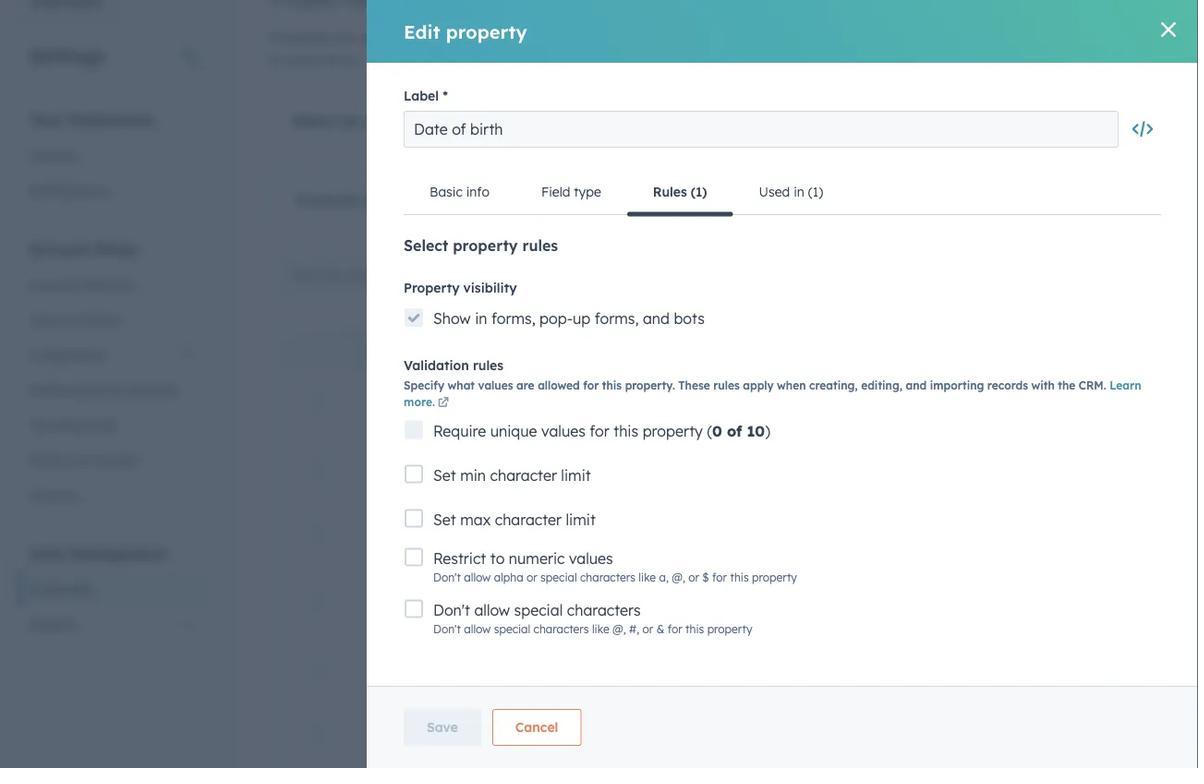Task type: locate. For each thing, give the bounding box(es) containing it.
2 horizontal spatial to
[[1018, 113, 1032, 129]]

days to close button
[[371, 520, 650, 536]]

0 vertical spatial account
[[30, 240, 89, 258]]

last
[[423, 454, 446, 470]]

properties left (172)
[[296, 192, 362, 208]]

text inside domain to which registration email was sent single-line text
[[428, 671, 448, 685]]

3 date from the top
[[371, 471, 396, 485]]

general link
[[18, 138, 207, 173]]

line down email
[[407, 737, 425, 751]]

to for go to contacts settings
[[1018, 113, 1032, 129]]

tab list
[[269, 177, 923, 224]]

text down which
[[428, 671, 448, 685]]

properties up lead
[[269, 30, 331, 46]]

0 horizontal spatial &
[[67, 312, 77, 328]]

of inside date of last meeting booked in meetings tool date picker
[[406, 454, 419, 470]]

conditional
[[448, 192, 518, 208]]

1 horizontal spatial to
[[426, 653, 439, 669]]

go to contacts settings button
[[996, 113, 1146, 129]]

degree button
[[371, 587, 650, 603]]

properties for properties are used to collect and store information about your records in hubspot. for example, a contact might have properties like first name or lead status.
[[269, 30, 331, 46]]

birth
[[423, 387, 454, 403]]

properties left like
[[997, 30, 1060, 46]]

4 line from the top
[[407, 737, 425, 751]]

account defaults
[[30, 277, 134, 293]]

to right 'used'
[[391, 30, 404, 46]]

contact
[[875, 30, 921, 46]]

marketplace
[[30, 382, 105, 398]]

date of birth button
[[371, 387, 650, 403]]

line down domain on the bottom left
[[407, 671, 425, 685]]

might
[[925, 30, 960, 46]]

0 vertical spatial name
[[1117, 30, 1155, 46]]

line inside date of birth single-line text
[[407, 405, 425, 418]]

& inside "link"
[[67, 312, 77, 328]]

name right first at the top right of the page
[[1117, 30, 1155, 46]]

meeting
[[450, 454, 503, 470]]

properties right contact
[[528, 112, 599, 130]]

logic
[[578, 192, 607, 208]]

days to close number
[[371, 520, 461, 551]]

1 account from the top
[[30, 240, 89, 258]]

2 account from the top
[[30, 277, 79, 293]]

name inside button
[[371, 345, 404, 359]]

property
[[522, 192, 575, 208]]

general
[[30, 147, 77, 164]]

in right records
[[706, 30, 717, 46]]

2 horizontal spatial properties
[[997, 30, 1060, 46]]

to right go on the right top
[[1018, 113, 1032, 129]]

users & teams
[[30, 312, 119, 328]]

0 vertical spatial properties
[[997, 30, 1060, 46]]

1 single- from the top
[[371, 405, 407, 418]]

an
[[341, 112, 360, 130]]

of inside date of birth single-line text
[[406, 387, 419, 403]]

used
[[358, 30, 387, 46]]

line inside the "email single-line text"
[[407, 737, 425, 751]]

privacy & consent
[[30, 452, 141, 469]]

properties right ads
[[785, 395, 847, 411]]

status.
[[319, 52, 361, 68]]

properties left (0)
[[813, 192, 876, 208]]

properties inside the data management element
[[30, 582, 92, 598]]

like
[[1063, 30, 1083, 46]]

data
[[30, 545, 66, 563]]

4 single- from the top
[[371, 737, 407, 751]]

name button
[[349, 329, 673, 370]]

0 horizontal spatial properties
[[528, 112, 599, 130]]

2 line from the top
[[407, 604, 425, 618]]

properties
[[269, 30, 331, 46], [296, 192, 362, 208], [813, 192, 876, 208], [30, 582, 92, 598]]

properties
[[997, 30, 1060, 46], [528, 112, 599, 130], [785, 395, 847, 411]]

to
[[407, 520, 422, 536]]

your preferences
[[30, 110, 155, 129]]

2 vertical spatial date
[[371, 471, 396, 485]]

date of last meeting booked in meetings tool date picker
[[371, 454, 664, 485]]

Search search field
[[284, 257, 469, 294]]

0 vertical spatial in
[[706, 30, 717, 46]]

properties inside properties are used to collect and store information about your records in hubspot. for example, a contact might have properties like first name or lead status.
[[997, 30, 1060, 46]]

0 vertical spatial to
[[391, 30, 404, 46]]

all groups button
[[469, 257, 571, 294]]

properties are used to collect and store information about your records in hubspot. for example, a contact might have properties like first name or lead status.
[[269, 30, 1155, 68]]

0 horizontal spatial to
[[391, 30, 404, 46]]

0 horizontal spatial name
[[371, 345, 404, 359]]

integrations button
[[18, 338, 207, 373]]

1 vertical spatial &
[[78, 452, 87, 469]]

privacy
[[30, 452, 74, 469]]

0 vertical spatial date
[[371, 387, 402, 403]]

& right privacy
[[78, 452, 87, 469]]

1 of from the top
[[406, 387, 419, 403]]

2 vertical spatial to
[[426, 653, 439, 669]]

properties up 'objects'
[[30, 582, 92, 598]]

notifications
[[30, 183, 108, 199]]

1 horizontal spatial &
[[78, 452, 87, 469]]

& for privacy
[[78, 452, 87, 469]]

1 vertical spatial account
[[30, 277, 79, 293]]

settings
[[30, 44, 105, 67]]

setup
[[94, 240, 137, 258]]

about
[[587, 30, 623, 46]]

line inside degree single-line text
[[407, 604, 425, 618]]

1 vertical spatial date
[[371, 454, 402, 470]]

example,
[[805, 30, 860, 46]]

all
[[481, 267, 497, 283]]

properties for properties (172)
[[296, 192, 362, 208]]

in inside date of last meeting booked in meetings tool date picker
[[560, 454, 572, 470]]

to inside domain to which registration email was sent single-line text
[[426, 653, 439, 669]]

account up users
[[30, 277, 79, 293]]

object:
[[365, 112, 414, 130]]

contact properties
[[469, 112, 599, 130]]

archived
[[757, 192, 809, 208]]

1 horizontal spatial name
[[1117, 30, 1155, 46]]

line down degree
[[407, 604, 425, 618]]

3 line from the top
[[407, 671, 425, 685]]

single-
[[371, 405, 407, 418], [371, 604, 407, 618], [371, 671, 407, 685], [371, 737, 407, 751]]

properties (172)
[[296, 192, 396, 208]]

1 line from the top
[[407, 405, 425, 418]]

1 date from the top
[[371, 387, 402, 403]]

text up which
[[428, 604, 448, 618]]

was
[[605, 653, 630, 669]]

1 horizontal spatial properties
[[785, 395, 847, 411]]

properties inside properties are used to collect and store information about your records in hubspot. for example, a contact might have properties like first name or lead status.
[[269, 30, 331, 46]]

1 horizontal spatial in
[[706, 30, 717, 46]]

1 vertical spatial properties
[[528, 112, 599, 130]]

store
[[477, 30, 508, 46]]

date inside date of birth single-line text
[[371, 387, 402, 403]]

code
[[85, 417, 117, 433]]

days
[[371, 520, 403, 536]]

of for last
[[406, 454, 419, 470]]

account for account setup
[[30, 240, 89, 258]]

of left birth
[[406, 387, 419, 403]]

2 text from the top
[[428, 604, 448, 618]]

1 vertical spatial name
[[371, 345, 404, 359]]

degree
[[371, 587, 418, 603]]

privacy & consent link
[[18, 443, 207, 478]]

line
[[407, 405, 425, 418], [407, 604, 425, 618], [407, 671, 425, 685], [407, 737, 425, 751]]

name left "ascending sort. press to sort descending." element
[[371, 345, 404, 359]]

domain to which registration email was sent single-line text
[[371, 653, 661, 685]]

&
[[67, 312, 77, 328], [78, 452, 87, 469]]

management
[[70, 545, 168, 563]]

1 text from the top
[[428, 405, 448, 418]]

tab panel
[[269, 223, 1169, 769]]

objects
[[30, 617, 76, 633]]

contact
[[469, 112, 524, 130]]

3 single- from the top
[[371, 671, 407, 685]]

2 single- from the top
[[371, 604, 407, 618]]

teams
[[80, 312, 119, 328]]

in
[[706, 30, 717, 46], [560, 454, 572, 470]]

to left which
[[426, 653, 439, 669]]

0 horizontal spatial in
[[560, 454, 572, 470]]

text down birth
[[428, 405, 448, 418]]

text down email button at the bottom of page
[[428, 737, 448, 751]]

date left picker
[[371, 471, 396, 485]]

1 vertical spatial in
[[560, 454, 572, 470]]

0 vertical spatial of
[[406, 387, 419, 403]]

go to contacts settings
[[996, 113, 1146, 129]]

2 date from the top
[[371, 454, 402, 470]]

1 vertical spatial to
[[1018, 113, 1032, 129]]

account defaults link
[[18, 268, 207, 303]]

number
[[371, 538, 414, 551]]

date
[[371, 387, 402, 403], [371, 454, 402, 470], [371, 471, 396, 485]]

account inside account defaults "link"
[[30, 277, 79, 293]]

conditional property logic
[[448, 192, 607, 208]]

email button
[[371, 720, 650, 736]]

date up picker
[[371, 454, 402, 470]]

line down birth
[[407, 405, 425, 418]]

1 vertical spatial of
[[406, 454, 419, 470]]

date for date of birth
[[371, 387, 402, 403]]

3 text from the top
[[428, 671, 448, 685]]

records
[[657, 30, 702, 46]]

2 vertical spatial properties
[[785, 395, 847, 411]]

of
[[406, 387, 419, 403], [406, 454, 419, 470]]

text inside date of birth single-line text
[[428, 405, 448, 418]]

4 text from the top
[[428, 737, 448, 751]]

& right users
[[67, 312, 77, 328]]

properties for properties
[[30, 582, 92, 598]]

in right booked
[[560, 454, 572, 470]]

text inside the "email single-line text"
[[428, 737, 448, 751]]

date left birth
[[371, 387, 402, 403]]

to for domain to which registration email was sent single-line text
[[426, 653, 439, 669]]

objects button
[[18, 608, 207, 643]]

text
[[428, 405, 448, 418], [428, 604, 448, 618], [428, 671, 448, 685], [428, 737, 448, 751]]

account up account defaults
[[30, 240, 89, 258]]

2 of from the top
[[406, 454, 419, 470]]

0 vertical spatial &
[[67, 312, 77, 328]]

single- inside domain to which registration email was sent single-line text
[[371, 671, 407, 685]]

of up picker
[[406, 454, 419, 470]]



Task type: describe. For each thing, give the bounding box(es) containing it.
integrations
[[30, 347, 105, 363]]

are
[[335, 30, 355, 46]]

consent
[[91, 452, 141, 469]]

or
[[269, 52, 282, 68]]

line inside domain to which registration email was sent single-line text
[[407, 671, 425, 685]]

& for users
[[67, 312, 77, 328]]

all groups
[[481, 267, 546, 283]]

ascending sort. press to sort descending. element
[[410, 344, 417, 359]]

account setup element
[[18, 239, 207, 513]]

preferences
[[68, 110, 155, 129]]

hubspot
[[898, 395, 952, 411]]

close
[[426, 520, 461, 536]]

date of last meeting booked in meetings tool button
[[371, 454, 664, 470]]

email single-line text
[[371, 720, 448, 751]]

archived properties (0) link
[[730, 178, 922, 223]]

which
[[443, 653, 481, 669]]

(0)
[[879, 192, 896, 208]]

select an object:
[[292, 112, 414, 130]]

conditional property logic link
[[422, 178, 633, 223]]

meetings
[[576, 454, 635, 470]]

account for account defaults
[[30, 277, 79, 293]]

select
[[292, 112, 337, 130]]

settings
[[1095, 113, 1146, 129]]

defaults
[[83, 277, 134, 293]]

collect
[[407, 30, 447, 46]]

booked
[[507, 454, 556, 470]]

date for date of last meeting booked in meetings tool
[[371, 454, 402, 470]]

domain
[[371, 653, 422, 669]]

date of birth single-line text
[[371, 387, 454, 418]]

contacts
[[1036, 113, 1091, 129]]

properties inside popup button
[[528, 112, 599, 130]]

hubspot.
[[720, 30, 777, 46]]

have
[[964, 30, 993, 46]]

marketplace downloads
[[30, 382, 176, 398]]

a
[[863, 30, 871, 46]]

data management
[[30, 545, 168, 563]]

tab list containing properties (172)
[[269, 177, 923, 224]]

text inside degree single-line text
[[428, 604, 448, 618]]

properties link
[[18, 572, 207, 608]]

contact properties button
[[458, 103, 691, 140]]

users & teams link
[[18, 303, 207, 338]]

properties inside tab panel
[[785, 395, 847, 411]]

in inside properties are used to collect and store information about your records in hubspot. for example, a contact might have properties like first name or lead status.
[[706, 30, 717, 46]]

notifications link
[[18, 173, 207, 208]]

registration
[[485, 653, 561, 669]]

tracking
[[30, 417, 81, 433]]

groups
[[660, 192, 704, 208]]

marketplace downloads link
[[18, 373, 207, 408]]

picker
[[400, 471, 431, 485]]

your
[[30, 110, 64, 129]]

single- inside date of birth single-line text
[[371, 405, 407, 418]]

degree single-line text
[[371, 587, 448, 618]]

security link
[[18, 478, 207, 513]]

lead
[[285, 52, 316, 68]]

facebook
[[695, 395, 755, 411]]

properties inside "link"
[[813, 192, 876, 208]]

information
[[512, 30, 583, 46]]

single- inside degree single-line text
[[371, 604, 407, 618]]

(172)
[[365, 192, 396, 208]]

of for birth
[[406, 387, 419, 403]]

tool
[[639, 454, 664, 470]]

groups link
[[633, 178, 730, 223]]

tracking code link
[[18, 408, 207, 443]]

downloads
[[109, 382, 176, 398]]

sent
[[634, 653, 661, 669]]

properties (172) link
[[270, 178, 422, 223]]

to inside properties are used to collect and store information about your records in hubspot. for example, a contact might have properties like first name or lead status.
[[391, 30, 404, 46]]

your
[[626, 30, 654, 46]]

go
[[996, 113, 1014, 129]]

your preferences element
[[18, 110, 207, 208]]

ascending sort. press to sort descending. image
[[410, 344, 417, 357]]

for
[[781, 30, 801, 46]]

name inside properties are used to collect and store information about your records in hubspot. for example, a contact might have properties like first name or lead status.
[[1117, 30, 1155, 46]]

single- inside the "email single-line text"
[[371, 737, 407, 751]]

tracking code
[[30, 417, 117, 433]]

data management element
[[18, 544, 207, 713]]

email
[[371, 720, 408, 736]]

archived properties (0)
[[757, 192, 896, 208]]

facebook ads properties
[[695, 395, 847, 411]]

tab panel containing all groups
[[269, 223, 1169, 769]]

email
[[565, 653, 601, 669]]

and
[[450, 30, 474, 46]]



Task type: vqa. For each thing, say whether or not it's contained in the screenshot.
marketplaces image
no



